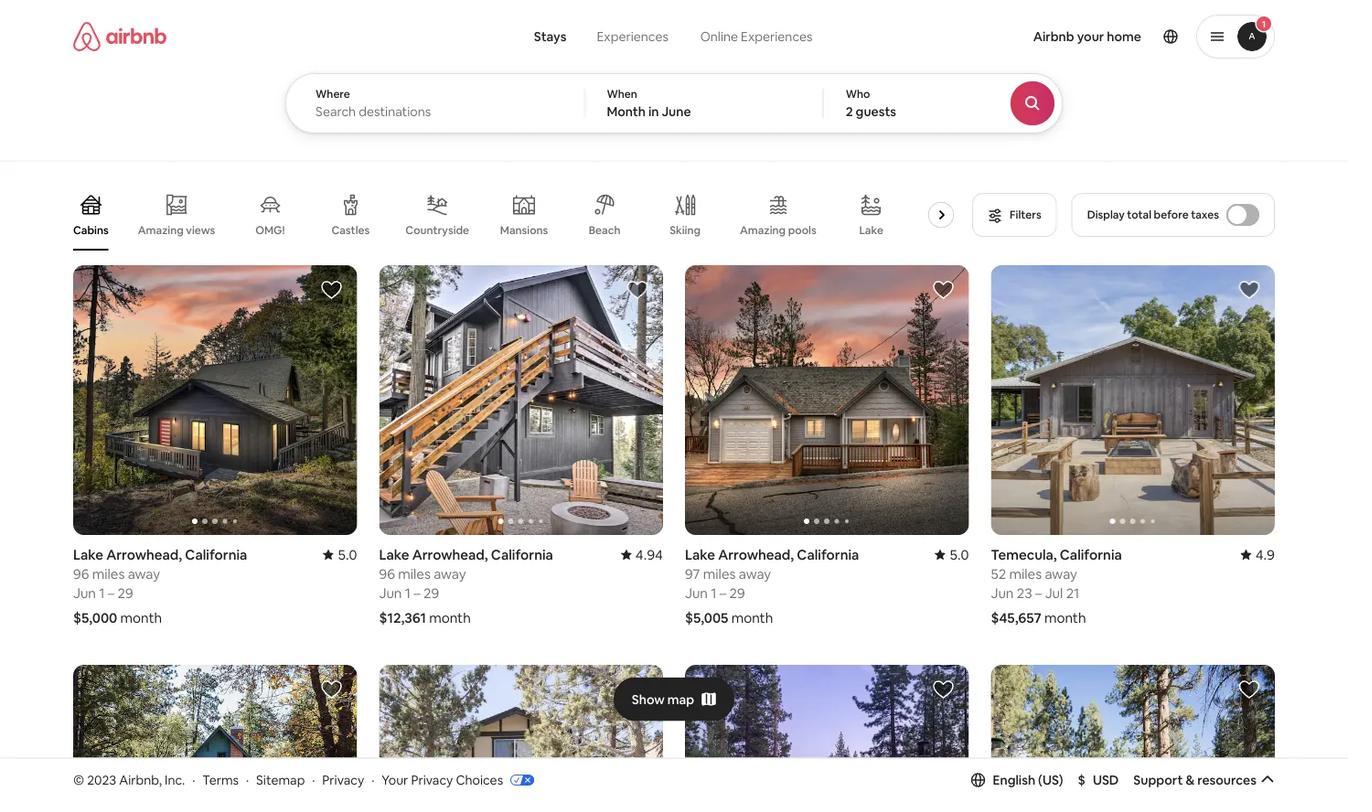 Task type: locate. For each thing, give the bounding box(es) containing it.
privacy left the your at the left of page
[[322, 772, 364, 788]]

trending
[[929, 223, 975, 237]]

96 up $12,361
[[379, 565, 395, 583]]

2 – from the left
[[414, 584, 420, 602]]

5.0 for lake arrowhead, california 97 miles away jun 1 – 29 $5,005 month
[[949, 545, 969, 563]]

california for lake arrowhead, california 96 miles away jun 1 – 29 $5,000 month
[[185, 545, 247, 563]]

month for $5,000
[[120, 609, 162, 626]]

home
[[1107, 28, 1141, 45]]

month inside lake arrowhead, california 96 miles away jun 1 – 29 $12,361 month
[[429, 609, 471, 626]]

away for $5,005
[[739, 565, 771, 583]]

pools
[[788, 223, 816, 237]]

1 · from the left
[[192, 772, 195, 788]]

away inside lake arrowhead, california 97 miles away jun 1 – 29 $5,005 month
[[739, 565, 771, 583]]

1 inside lake arrowhead, california 96 miles away jun 1 – 29 $5,000 month
[[99, 584, 105, 602]]

29 inside lake arrowhead, california 96 miles away jun 1 – 29 $12,361 month
[[423, 584, 439, 602]]

3 – from the left
[[719, 584, 726, 602]]

1 horizontal spatial arrowhead,
[[412, 545, 488, 563]]

sitemap link
[[256, 772, 305, 788]]

1 jun from the left
[[73, 584, 96, 602]]

– inside lake arrowhead, california 96 miles away jun 1 – 29 $5,000 month
[[108, 584, 115, 602]]

2 jun from the left
[[379, 584, 402, 602]]

airbnb your home
[[1033, 28, 1141, 45]]

1 experiences from the left
[[597, 28, 668, 45]]

3 month from the left
[[731, 609, 773, 626]]

jun up $12,361
[[379, 584, 402, 602]]

month right the $5,000 in the bottom of the page
[[120, 609, 162, 626]]

california inside lake arrowhead, california 96 miles away jun 1 – 29 $12,361 month
[[491, 545, 553, 563]]

jun inside lake arrowhead, california 97 miles away jun 1 – 29 $5,005 month
[[685, 584, 708, 602]]

jun down the 97
[[685, 584, 708, 602]]

2 arrowhead, from the left
[[412, 545, 488, 563]]

2 5.0 from the left
[[949, 545, 969, 563]]

jun inside lake arrowhead, california 96 miles away jun 1 – 29 $5,000 month
[[73, 584, 96, 602]]

arrowhead,
[[106, 545, 182, 563], [412, 545, 488, 563], [718, 545, 794, 563]]

lake inside lake arrowhead, california 96 miles away jun 1 – 29 $5,000 month
[[73, 545, 103, 563]]

1 inside lake arrowhead, california 96 miles away jun 1 – 29 $12,361 month
[[405, 584, 411, 602]]

miles up the $5,000 in the bottom of the page
[[92, 565, 125, 583]]

your privacy choices link
[[382, 772, 534, 789]]

&
[[1186, 772, 1195, 788]]

1 for lake arrowhead, california 96 miles away jun 1 – 29 $5,000 month
[[99, 584, 105, 602]]

0 horizontal spatial add to wishlist: lake arrowhead, california image
[[321, 279, 342, 301]]

96 up the $5,000 in the bottom of the page
[[73, 565, 89, 583]]

away
[[128, 565, 160, 583], [434, 565, 466, 583], [739, 565, 771, 583], [1045, 565, 1077, 583]]

lake arrowhead, california 96 miles away jun 1 – 29 $5,000 month
[[73, 545, 247, 626]]

jun
[[73, 584, 96, 602], [379, 584, 402, 602], [685, 584, 708, 602], [991, 584, 1014, 602]]

1 – from the left
[[108, 584, 115, 602]]

4 – from the left
[[1035, 584, 1042, 602]]

experiences up when
[[597, 28, 668, 45]]

resources
[[1197, 772, 1257, 788]]

month
[[120, 609, 162, 626], [429, 609, 471, 626], [731, 609, 773, 626], [1044, 609, 1086, 626]]

arrowhead, up $12,361
[[412, 545, 488, 563]]

©
[[73, 772, 84, 788]]

group
[[73, 179, 977, 251], [73, 265, 357, 535], [379, 265, 663, 535], [685, 265, 969, 535], [991, 265, 1275, 535], [73, 665, 357, 802], [379, 665, 663, 802], [685, 665, 969, 802], [991, 665, 1275, 802]]

add to wishlist: lake arrowhead, california image for lake arrowhead, california 96 miles away jun 1 – 29 $5,000 month
[[321, 279, 342, 301]]

None search field
[[285, 0, 1113, 134]]

stays button
[[519, 18, 581, 55]]

miles up $12,361
[[398, 565, 431, 583]]

stays
[[534, 28, 566, 45]]

1 29 from the left
[[118, 584, 133, 602]]

29 inside lake arrowhead, california 96 miles away jun 1 – 29 $5,000 month
[[118, 584, 133, 602]]

arrowhead, inside lake arrowhead, california 96 miles away jun 1 – 29 $5,000 month
[[106, 545, 182, 563]]

1 miles from the left
[[92, 565, 125, 583]]

·
[[192, 772, 195, 788], [246, 772, 249, 788], [312, 772, 315, 788], [371, 772, 374, 788]]

– up the $5,000 in the bottom of the page
[[108, 584, 115, 602]]

1 horizontal spatial add to wishlist: lake arrowhead, california image
[[626, 279, 648, 301]]

arrowhead, inside lake arrowhead, california 96 miles away jun 1 – 29 $12,361 month
[[412, 545, 488, 563]]

0 horizontal spatial arrowhead,
[[106, 545, 182, 563]]

display total before taxes button
[[1072, 193, 1275, 237]]

amazing left pools
[[740, 223, 786, 237]]

0 horizontal spatial 29
[[118, 584, 133, 602]]

$5,005
[[685, 609, 728, 626]]

amazing for amazing pools
[[740, 223, 786, 237]]

month inside lake arrowhead, california 97 miles away jun 1 – 29 $5,005 month
[[731, 609, 773, 626]]

2 29 from the left
[[423, 584, 439, 602]]

– inside lake arrowhead, california 96 miles away jun 1 – 29 $12,361 month
[[414, 584, 420, 602]]

experiences
[[597, 28, 668, 45], [741, 28, 813, 45]]

countryside
[[405, 223, 469, 237]]

96 inside lake arrowhead, california 96 miles away jun 1 – 29 $5,000 month
[[73, 565, 89, 583]]

privacy
[[322, 772, 364, 788], [411, 772, 453, 788]]

online experiences
[[700, 28, 813, 45]]

2 california from the left
[[491, 545, 553, 563]]

2 privacy from the left
[[411, 772, 453, 788]]

0 horizontal spatial experiences
[[597, 28, 668, 45]]

support & resources button
[[1133, 772, 1275, 788]]

miles inside lake arrowhead, california 96 miles away jun 1 – 29 $5,000 month
[[92, 565, 125, 583]]

2 away from the left
[[434, 565, 466, 583]]

1 horizontal spatial 5.0
[[949, 545, 969, 563]]

miles inside lake arrowhead, california 96 miles away jun 1 – 29 $12,361 month
[[398, 565, 431, 583]]

miles right the 97
[[703, 565, 736, 583]]

1 horizontal spatial 96
[[379, 565, 395, 583]]

2 · from the left
[[246, 772, 249, 788]]

none search field containing stays
[[285, 0, 1113, 134]]

29 inside lake arrowhead, california 97 miles away jun 1 – 29 $5,005 month
[[729, 584, 745, 602]]

experiences right online
[[741, 28, 813, 45]]

1 horizontal spatial 29
[[423, 584, 439, 602]]

1
[[1262, 18, 1266, 30], [99, 584, 105, 602], [405, 584, 411, 602], [711, 584, 716, 602]]

$45,657
[[991, 609, 1041, 626]]

total
[[1127, 208, 1151, 222]]

1 away from the left
[[128, 565, 160, 583]]

– right 23
[[1035, 584, 1042, 602]]

0 horizontal spatial 5.0
[[338, 545, 357, 563]]

filters
[[1010, 208, 1041, 222]]

1 for lake arrowhead, california 96 miles away jun 1 – 29 $12,361 month
[[405, 584, 411, 602]]

choices
[[456, 772, 503, 788]]

2 horizontal spatial add to wishlist: lake arrowhead, california image
[[932, 279, 954, 301]]

castles
[[331, 223, 370, 237]]

lake up the $5,000 in the bottom of the page
[[73, 545, 103, 563]]

2 month from the left
[[429, 609, 471, 626]]

– inside temecula, california 52 miles away jun 23 – jul 21 $45,657 month
[[1035, 584, 1042, 602]]

beach
[[589, 223, 620, 237]]

3 29 from the left
[[729, 584, 745, 602]]

5.0 out of 5 average rating image
[[323, 545, 357, 563]]

california inside temecula, california 52 miles away jun 23 – jul 21 $45,657 month
[[1060, 545, 1122, 563]]

english (us)
[[993, 772, 1063, 788]]

amazing
[[138, 223, 184, 237], [740, 223, 786, 237]]

amazing left 'views'
[[138, 223, 184, 237]]

$
[[1078, 772, 1085, 788]]

show map
[[632, 691, 694, 707]]

support & resources
[[1133, 772, 1257, 788]]

96
[[73, 565, 89, 583], [379, 565, 395, 583]]

month down 21 at the right of the page
[[1044, 609, 1086, 626]]

· right inc.
[[192, 772, 195, 788]]

0 horizontal spatial privacy
[[322, 772, 364, 788]]

filters button
[[972, 193, 1057, 237]]

5.0 for lake arrowhead, california 96 miles away jun 1 – 29 $5,000 month
[[338, 545, 357, 563]]

lake for lake arrowhead, california 96 miles away jun 1 – 29 $12,361 month
[[379, 545, 409, 563]]

miles for $12,361
[[398, 565, 431, 583]]

· left privacy link
[[312, 772, 315, 788]]

1 inside lake arrowhead, california 97 miles away jun 1 – 29 $5,005 month
[[711, 584, 716, 602]]

· right terms
[[246, 772, 249, 788]]

lake
[[859, 223, 883, 237], [73, 545, 103, 563], [379, 545, 409, 563], [685, 545, 715, 563]]

support
[[1133, 772, 1183, 788]]

1 add to wishlist: lake arrowhead, california image from the left
[[321, 279, 342, 301]]

arrowhead, up the $5,000 in the bottom of the page
[[106, 545, 182, 563]]

97
[[685, 565, 700, 583]]

month for $12,361
[[429, 609, 471, 626]]

lake for lake arrowhead, california 96 miles away jun 1 – 29 $5,000 month
[[73, 545, 103, 563]]

1 horizontal spatial amazing
[[740, 223, 786, 237]]

4.9 out of 5 average rating image
[[1241, 545, 1275, 563]]

0 horizontal spatial 96
[[73, 565, 89, 583]]

privacy right the your at the left of page
[[411, 772, 453, 788]]

jun up the $5,000 in the bottom of the page
[[73, 584, 96, 602]]

3 add to wishlist: lake arrowhead, california image from the left
[[932, 279, 954, 301]]

1 month from the left
[[120, 609, 162, 626]]

add to wishlist: big bear, california image
[[1238, 679, 1260, 701]]

3 away from the left
[[739, 565, 771, 583]]

(us)
[[1038, 772, 1063, 788]]

2
[[846, 103, 853, 120]]

airbnb your home link
[[1022, 17, 1152, 56]]

month for $5,005
[[731, 609, 773, 626]]

3 miles from the left
[[703, 565, 736, 583]]

96 for lake arrowhead, california 96 miles away jun 1 – 29 $5,000 month
[[73, 565, 89, 583]]

1 horizontal spatial experiences
[[741, 28, 813, 45]]

california
[[185, 545, 247, 563], [491, 545, 553, 563], [797, 545, 859, 563], [1060, 545, 1122, 563]]

month right $12,361
[[429, 609, 471, 626]]

2 miles from the left
[[398, 565, 431, 583]]

5.0
[[338, 545, 357, 563], [949, 545, 969, 563]]

1 96 from the left
[[73, 565, 89, 583]]

2 horizontal spatial 29
[[729, 584, 745, 602]]

1 california from the left
[[185, 545, 247, 563]]

4 miles from the left
[[1009, 565, 1042, 583]]

jun inside lake arrowhead, california 96 miles away jun 1 – 29 $12,361 month
[[379, 584, 402, 602]]

month inside lake arrowhead, california 96 miles away jun 1 – 29 $5,000 month
[[120, 609, 162, 626]]

2 horizontal spatial arrowhead,
[[718, 545, 794, 563]]

96 inside lake arrowhead, california 96 miles away jun 1 – 29 $12,361 month
[[379, 565, 395, 583]]

add to wishlist: big bear lake, california image
[[932, 679, 954, 701]]

add to wishlist: big bear, california image
[[626, 679, 648, 701]]

amazing for amazing views
[[138, 223, 184, 237]]

3 california from the left
[[797, 545, 859, 563]]

4 california from the left
[[1060, 545, 1122, 563]]

arrowhead, inside lake arrowhead, california 97 miles away jun 1 – 29 $5,005 month
[[718, 545, 794, 563]]

away for $5,000
[[128, 565, 160, 583]]

when month in june
[[607, 87, 691, 120]]

lake for lake arrowhead, california 97 miles away jun 1 – 29 $5,005 month
[[685, 545, 715, 563]]

show map button
[[613, 677, 735, 721]]

away inside lake arrowhead, california 96 miles away jun 1 – 29 $5,000 month
[[128, 565, 160, 583]]

1 horizontal spatial privacy
[[411, 772, 453, 788]]

lake inside lake arrowhead, california 96 miles away jun 1 – 29 $12,361 month
[[379, 545, 409, 563]]

lake right pools
[[859, 223, 883, 237]]

– inside lake arrowhead, california 97 miles away jun 1 – 29 $5,005 month
[[719, 584, 726, 602]]

month right $5,005 at right
[[731, 609, 773, 626]]

· left the your at the left of page
[[371, 772, 374, 788]]

lake inside lake arrowhead, california 97 miles away jun 1 – 29 $5,005 month
[[685, 545, 715, 563]]

california inside lake arrowhead, california 96 miles away jun 1 – 29 $5,000 month
[[185, 545, 247, 563]]

miles up 23
[[1009, 565, 1042, 583]]

– up $12,361
[[414, 584, 420, 602]]

lake right 5.0 out of 5 average rating image
[[379, 545, 409, 563]]

arrowhead, for $5,005
[[718, 545, 794, 563]]

–
[[108, 584, 115, 602], [414, 584, 420, 602], [719, 584, 726, 602], [1035, 584, 1042, 602]]

3 arrowhead, from the left
[[718, 545, 794, 563]]

4 jun from the left
[[991, 584, 1014, 602]]

2 add to wishlist: lake arrowhead, california image from the left
[[626, 279, 648, 301]]

away inside lake arrowhead, california 96 miles away jun 1 – 29 $12,361 month
[[434, 565, 466, 583]]

month inside temecula, california 52 miles away jun 23 – jul 21 $45,657 month
[[1044, 609, 1086, 626]]

display
[[1087, 208, 1125, 222]]

add to wishlist: temecula, california image
[[1238, 279, 1260, 301]]

1 5.0 from the left
[[338, 545, 357, 563]]

2 96 from the left
[[379, 565, 395, 583]]

inc.
[[165, 772, 185, 788]]

arrowhead, up $5,005 at right
[[718, 545, 794, 563]]

california inside lake arrowhead, california 97 miles away jun 1 – 29 $5,005 month
[[797, 545, 859, 563]]

show
[[632, 691, 665, 707]]

add to wishlist: lake arrowhead, california image
[[321, 279, 342, 301], [626, 279, 648, 301], [932, 279, 954, 301]]

3 jun from the left
[[685, 584, 708, 602]]

4 month from the left
[[1044, 609, 1086, 626]]

4 away from the left
[[1045, 565, 1077, 583]]

– up $5,005 at right
[[719, 584, 726, 602]]

jul
[[1045, 584, 1063, 602]]

1 arrowhead, from the left
[[106, 545, 182, 563]]

lake up the 97
[[685, 545, 715, 563]]

terms link
[[202, 772, 239, 788]]

miles inside lake arrowhead, california 97 miles away jun 1 – 29 $5,005 month
[[703, 565, 736, 583]]

who 2 guests
[[846, 87, 896, 120]]

jun down 52
[[991, 584, 1014, 602]]

mansions
[[500, 223, 548, 237]]

29
[[118, 584, 133, 602], [423, 584, 439, 602], [729, 584, 745, 602]]

0 horizontal spatial amazing
[[138, 223, 184, 237]]

temecula,
[[991, 545, 1057, 563]]

usd
[[1093, 772, 1119, 788]]

23
[[1017, 584, 1032, 602]]



Task type: describe. For each thing, give the bounding box(es) containing it.
29 for $12,361
[[423, 584, 439, 602]]

1 inside dropdown button
[[1262, 18, 1266, 30]]

skiing
[[670, 223, 700, 237]]

jun inside temecula, california 52 miles away jun 23 – jul 21 $45,657 month
[[991, 584, 1014, 602]]

your
[[382, 772, 408, 788]]

stays tab panel
[[285, 73, 1113, 134]]

california for lake arrowhead, california 97 miles away jun 1 – 29 $5,005 month
[[797, 545, 859, 563]]

experiences button
[[581, 18, 684, 55]]

Where field
[[316, 103, 555, 120]]

96 for lake arrowhead, california 96 miles away jun 1 – 29 $12,361 month
[[379, 565, 395, 583]]

taxes
[[1191, 208, 1219, 222]]

before
[[1154, 208, 1189, 222]]

– for $5,005
[[719, 584, 726, 602]]

omg!
[[255, 223, 285, 237]]

– for $12,361
[[414, 584, 420, 602]]

$5,000
[[73, 609, 117, 626]]

lake for lake
[[859, 223, 883, 237]]

views
[[186, 223, 215, 237]]

what can we help you find? tab list
[[519, 18, 684, 55]]

miles for $5,005
[[703, 565, 736, 583]]

miles for $5,000
[[92, 565, 125, 583]]

where
[[316, 87, 350, 101]]

add to wishlist: idyllwild-pine cove, california image
[[321, 679, 342, 701]]

1 for lake arrowhead, california 97 miles away jun 1 – 29 $5,005 month
[[711, 584, 716, 602]]

21
[[1066, 584, 1079, 602]]

terms
[[202, 772, 239, 788]]

52
[[991, 565, 1006, 583]]

4 · from the left
[[371, 772, 374, 788]]

june
[[662, 103, 691, 120]]

arrowhead, for $12,361
[[412, 545, 488, 563]]

map
[[667, 691, 694, 707]]

4.94 out of 5 average rating image
[[621, 545, 663, 563]]

english
[[993, 772, 1035, 788]]

1 privacy from the left
[[322, 772, 364, 788]]

© 2023 airbnb, inc. ·
[[73, 772, 195, 788]]

miles inside temecula, california 52 miles away jun 23 – jul 21 $45,657 month
[[1009, 565, 1042, 583]]

online experiences link
[[684, 18, 829, 55]]

29 for $5,005
[[729, 584, 745, 602]]

california for lake arrowhead, california 96 miles away jun 1 – 29 $12,361 month
[[491, 545, 553, 563]]

4.9
[[1255, 545, 1275, 563]]

add to wishlist: lake arrowhead, california image for lake arrowhead, california 96 miles away jun 1 – 29 $12,361 month
[[626, 279, 648, 301]]

your privacy choices
[[382, 772, 503, 788]]

2 experiences from the left
[[741, 28, 813, 45]]

amazing pools
[[740, 223, 816, 237]]

jun for $12,361
[[379, 584, 402, 602]]

group containing amazing views
[[73, 179, 977, 251]]

– for $5,000
[[108, 584, 115, 602]]

cabins
[[73, 223, 109, 237]]

away for $12,361
[[434, 565, 466, 583]]

who
[[846, 87, 870, 101]]

sitemap
[[256, 772, 305, 788]]

your
[[1077, 28, 1104, 45]]

experiences inside button
[[597, 28, 668, 45]]

2023
[[87, 772, 116, 788]]

lake arrowhead, california 96 miles away jun 1 – 29 $12,361 month
[[379, 545, 553, 626]]

terms · sitemap · privacy ·
[[202, 772, 374, 788]]

lake arrowhead, california 97 miles away jun 1 – 29 $5,005 month
[[685, 545, 859, 626]]

arrowhead, for $5,000
[[106, 545, 182, 563]]

jun for $5,000
[[73, 584, 96, 602]]

away inside temecula, california 52 miles away jun 23 – jul 21 $45,657 month
[[1045, 565, 1077, 583]]

29 for $5,000
[[118, 584, 133, 602]]

5.0 out of 5 average rating image
[[935, 545, 969, 563]]

guests
[[856, 103, 896, 120]]

$ usd
[[1078, 772, 1119, 788]]

1 button
[[1196, 15, 1275, 59]]

when
[[607, 87, 637, 101]]

airbnb,
[[119, 772, 162, 788]]

add to wishlist: lake arrowhead, california image for lake arrowhead, california 97 miles away jun 1 – 29 $5,005 month
[[932, 279, 954, 301]]

amazing views
[[138, 223, 215, 237]]

airbnb
[[1033, 28, 1074, 45]]

privacy link
[[322, 772, 364, 788]]

profile element
[[858, 0, 1275, 73]]

$12,361
[[379, 609, 426, 626]]

display total before taxes
[[1087, 208, 1219, 222]]

english (us) button
[[971, 772, 1063, 788]]

month
[[607, 103, 646, 120]]

4.94
[[635, 545, 663, 563]]

in
[[648, 103, 659, 120]]

temecula, california 52 miles away jun 23 – jul 21 $45,657 month
[[991, 545, 1122, 626]]

3 · from the left
[[312, 772, 315, 788]]

jun for $5,005
[[685, 584, 708, 602]]

online
[[700, 28, 738, 45]]

month for $45,657
[[1044, 609, 1086, 626]]



Task type: vqa. For each thing, say whether or not it's contained in the screenshot.
bottommost edit button
no



